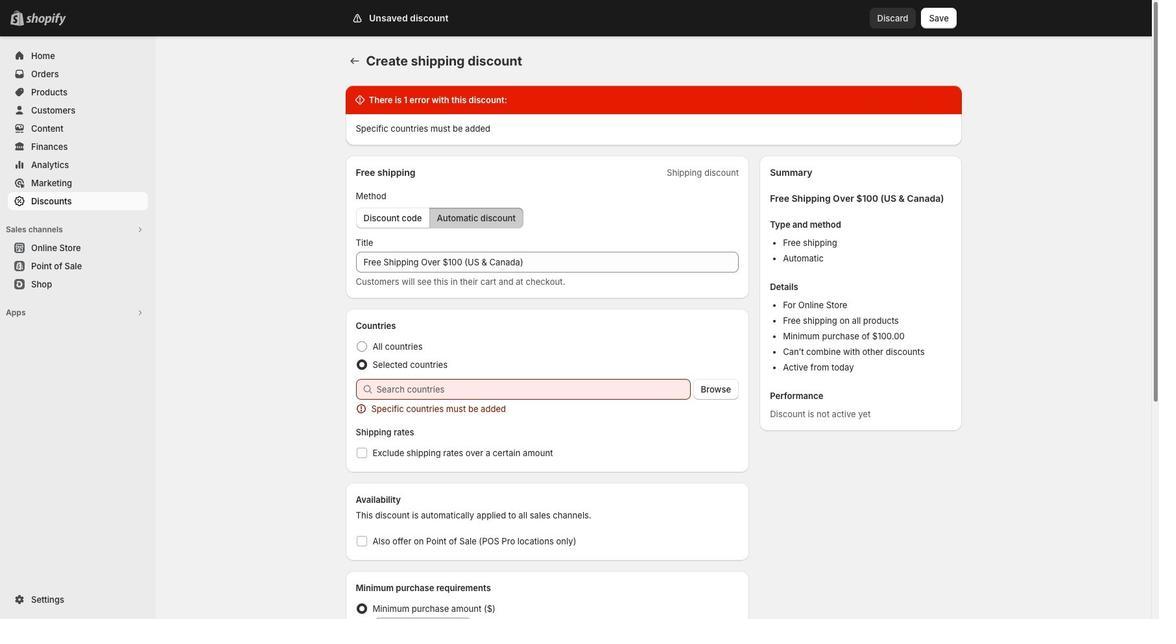 Task type: describe. For each thing, give the bounding box(es) containing it.
shopify image
[[26, 13, 66, 26]]



Task type: locate. For each thing, give the bounding box(es) containing it.
0.00 text field
[[391, 618, 472, 619]]

Search countries text field
[[377, 379, 691, 400]]

None text field
[[356, 252, 739, 273]]



Task type: vqa. For each thing, say whether or not it's contained in the screenshot.
text field on the top
yes



